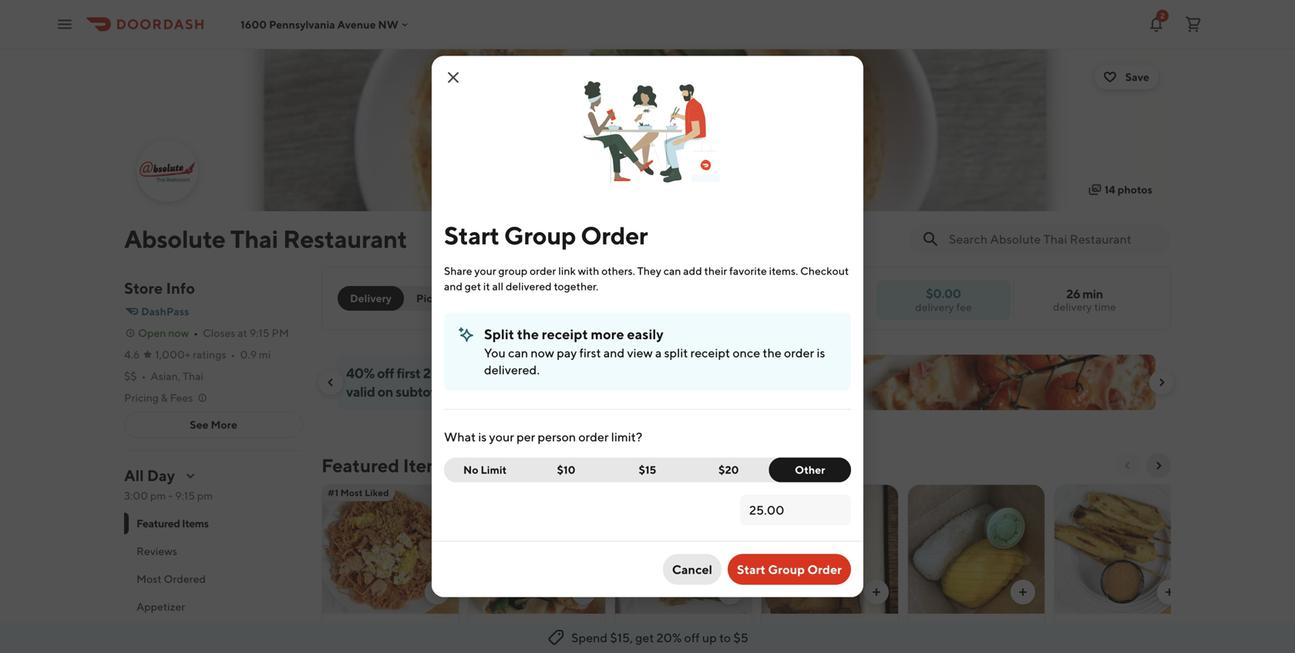 Task type: describe. For each thing, give the bounding box(es) containing it.
photos
[[1118, 183, 1153, 196]]

to for $5
[[720, 630, 731, 645]]

subtotals
[[396, 383, 452, 400]]

add item to cart image for pad see ew 'image'
[[724, 586, 737, 598]]

40welcome,
[[582, 365, 677, 381]]

0 vertical spatial now
[[168, 327, 189, 339]]

$20 button
[[688, 458, 779, 482]]

ordered
[[164, 573, 206, 585]]

thai for absolute
[[230, 224, 278, 253]]

satay button
[[1054, 484, 1192, 653]]

limit?
[[611, 430, 643, 444]]

items.
[[769, 265, 799, 277]]

limit
[[481, 464, 507, 476]]

(13)
[[557, 638, 575, 651]]

thai for pad
[[352, 620, 375, 634]]

start group order button
[[728, 554, 851, 585]]

pad thai image
[[322, 484, 459, 614]]

drunken noodle 76% (13)
[[475, 620, 575, 651]]

save button
[[1095, 65, 1159, 89]]

3:00 pm - 9:15 pm
[[124, 489, 213, 502]]

up for orders
[[475, 365, 491, 381]]

9:15 for pm
[[175, 489, 195, 502]]

valid
[[346, 383, 375, 400]]

1 vertical spatial thai
[[183, 370, 204, 383]]

start inside "button"
[[737, 562, 766, 577]]

mi
[[259, 348, 271, 361]]

$15 inside button
[[639, 464, 657, 476]]

previous button of carousel image
[[1122, 460, 1135, 472]]

see more
[[190, 418, 237, 431]]

1 horizontal spatial 2
[[1161, 11, 1165, 20]]

1600 pennsylvania avenue nw
[[241, 18, 399, 31]]

first inside split the receipt more easily you can now pay first and view a split receipt once the order is delivered.
[[580, 346, 601, 360]]

pad see ew
[[622, 620, 685, 634]]

and inside button
[[955, 620, 976, 634]]

pad for pad see ew
[[622, 620, 643, 634]]

per
[[517, 430, 535, 444]]

$20
[[719, 464, 739, 476]]

spring rolls button
[[761, 484, 899, 653]]

spring rolls
[[768, 620, 833, 634]]

pricing
[[124, 391, 159, 404]]

delivery inside '26 min delivery time'
[[1054, 300, 1092, 313]]

14 photos
[[1105, 183, 1153, 196]]

No Limit button
[[444, 458, 526, 482]]

0 horizontal spatial featured items
[[137, 517, 209, 530]]

Max price text field
[[750, 502, 842, 519]]

delivery inside $0.00 delivery fee
[[916, 301, 955, 314]]

1 pm from the left
[[150, 489, 166, 502]]

add
[[684, 265, 702, 277]]

avenue
[[338, 18, 376, 31]]

• down pad see ew
[[660, 638, 665, 651]]

time
[[1095, 300, 1117, 313]]

rolls
[[806, 620, 833, 634]]

77% (9)
[[682, 638, 718, 651]]

see inside button
[[190, 418, 209, 431]]

26
[[1067, 287, 1081, 301]]

spend $15, get 20% off up to $5
[[572, 630, 749, 645]]

they
[[638, 265, 662, 277]]

absolute thai restaurant
[[124, 224, 407, 253]]

$10 inside button
[[557, 464, 576, 476]]

fees
[[170, 391, 193, 404]]

0 horizontal spatial items
[[182, 517, 209, 530]]

order methods option group
[[338, 286, 464, 311]]

• left 0.9
[[231, 348, 235, 361]]

3:00
[[124, 489, 148, 502]]

order inside share your group order link with others. they can add their favorite items. checkout and get it all delivered together.
[[530, 265, 556, 277]]

0 horizontal spatial start
[[444, 221, 500, 250]]

at
[[238, 327, 247, 339]]

add item to cart image for satay image
[[1164, 586, 1176, 598]]

pay
[[557, 346, 577, 360]]

share your group order link with others. they can add their favorite items. checkout and get it all delivered together.
[[444, 265, 849, 293]]

checkout
[[801, 265, 849, 277]]

a
[[656, 346, 662, 360]]

first inside 40% off first 2 orders up to $10 off with 40welcome, valid on subtotals $15
[[397, 365, 421, 381]]

$15 button
[[607, 458, 689, 482]]

open menu image
[[56, 15, 74, 34]]

14 photos button
[[1080, 177, 1162, 202]]

share
[[444, 265, 472, 277]]

77%
[[682, 638, 702, 651]]

$18.00
[[622, 638, 657, 651]]

delivered.
[[484, 362, 540, 377]]

most ordered button
[[124, 565, 303, 593]]

1 horizontal spatial the
[[763, 346, 782, 360]]

more
[[591, 326, 624, 342]]

• right $$ on the bottom
[[142, 370, 146, 383]]

start group order inside "button"
[[737, 562, 842, 577]]

all
[[124, 467, 144, 485]]

Item Search search field
[[949, 231, 1159, 248]]

#1
[[328, 487, 339, 498]]

1 horizontal spatial most
[[341, 487, 363, 498]]

0 vertical spatial group
[[504, 221, 576, 250]]

person
[[538, 430, 576, 444]]

now inside split the receipt more easily you can now pay first and view a split receipt once the order is delivered.
[[531, 346, 555, 360]]

order inside "button"
[[808, 562, 842, 577]]

ew
[[668, 620, 685, 634]]

split
[[484, 326, 514, 342]]

$10 inside 40% off first 2 orders up to $10 off with 40welcome, valid on subtotals $15
[[508, 365, 531, 381]]

$0.00
[[926, 286, 962, 301]]

order inside button
[[520, 292, 550, 305]]

0 horizontal spatial off
[[377, 365, 394, 381]]

0 horizontal spatial is
[[478, 430, 487, 444]]

is inside split the receipt more easily you can now pay first and view a split receipt once the order is delivered.
[[817, 346, 826, 360]]

1 horizontal spatial off
[[533, 365, 551, 381]]

open
[[138, 327, 166, 339]]

0 horizontal spatial start group order
[[444, 221, 648, 250]]

#1 most liked
[[328, 487, 389, 498]]

$10 button
[[526, 458, 608, 482]]

delivery
[[350, 292, 392, 305]]

save
[[1126, 71, 1150, 83]]

on
[[378, 383, 393, 400]]

their
[[705, 265, 728, 277]]

1600
[[241, 18, 267, 31]]

dashpass
[[141, 305, 189, 318]]

0 horizontal spatial receipt
[[542, 326, 588, 342]]

9:15 for pm
[[250, 327, 270, 339]]

up for off
[[703, 630, 717, 645]]

closes
[[203, 327, 236, 339]]

items inside heading
[[403, 455, 451, 477]]

pricing & fees button
[[124, 390, 208, 406]]

see more button
[[125, 413, 302, 437]]

and inside split the receipt more easily you can now pay first and view a split receipt once the order is delivered.
[[604, 346, 625, 360]]

what is your per person order limit?
[[444, 430, 643, 444]]

add item to cart image for pad thai image on the bottom left of the page
[[431, 586, 443, 598]]

satay
[[1061, 620, 1092, 634]]

0 items, open order cart image
[[1185, 15, 1203, 34]]

what is your per person order limit? option group
[[444, 458, 851, 482]]

spring
[[768, 620, 804, 634]]

get inside share your group order link with others. they can add their favorite items. checkout and get it all delivered together.
[[465, 280, 481, 293]]

noodle
[[525, 620, 565, 634]]

day
[[147, 467, 175, 485]]

nw
[[378, 18, 399, 31]]

can inside split the receipt more easily you can now pay first and view a split receipt once the order is delivered.
[[508, 346, 528, 360]]

notification bell image
[[1148, 15, 1166, 34]]

pennsylvania
[[269, 18, 335, 31]]

2 vertical spatial order
[[579, 430, 609, 444]]

0 vertical spatial order
[[581, 221, 648, 250]]

liked
[[365, 487, 389, 498]]

reviews button
[[124, 538, 303, 565]]

&
[[161, 391, 168, 404]]



Task type: vqa. For each thing, say whether or not it's contained in the screenshot.
Wallet friendly
no



Task type: locate. For each thing, give the bounding box(es) containing it.
with down pay
[[553, 365, 580, 381]]

group down the group
[[485, 292, 518, 305]]

1 horizontal spatial and
[[604, 346, 625, 360]]

1 pad from the left
[[329, 620, 350, 634]]

0 vertical spatial start group order
[[444, 221, 648, 250]]

most ordered
[[137, 573, 206, 585]]

now up the 1,000+
[[168, 327, 189, 339]]

0 vertical spatial next button of carousel image
[[1156, 376, 1168, 389]]

pm left -
[[150, 489, 166, 502]]

0 horizontal spatial see
[[190, 418, 209, 431]]

2 horizontal spatial thai
[[352, 620, 375, 634]]

the right split
[[517, 326, 539, 342]]

with inside share your group order link with others. they can add their favorite items. checkout and get it all delivered together.
[[578, 265, 600, 277]]

satay image
[[1055, 484, 1192, 614]]

1 vertical spatial group
[[485, 292, 518, 305]]

group up spring at the bottom
[[768, 562, 805, 577]]

0 vertical spatial first
[[580, 346, 601, 360]]

featured items up "liked"
[[322, 455, 451, 477]]

receipt right split
[[691, 346, 730, 360]]

mango and sticky rice
[[915, 620, 1038, 634]]

0 vertical spatial most
[[341, 487, 363, 498]]

your left per
[[489, 430, 514, 444]]

get right $15,
[[636, 630, 654, 645]]

items
[[403, 455, 451, 477], [182, 517, 209, 530]]

1 vertical spatial next button of carousel image
[[1153, 460, 1165, 472]]

group inside "button"
[[768, 562, 805, 577]]

order down the group
[[520, 292, 550, 305]]

1 vertical spatial first
[[397, 365, 421, 381]]

$$ • asian, thai
[[124, 370, 204, 383]]

your inside share your group order link with others. they can add their favorite items. checkout and get it all delivered together.
[[475, 265, 497, 277]]

to
[[493, 365, 506, 381], [720, 630, 731, 645]]

2 add item to cart image from the left
[[578, 586, 590, 598]]

order up rolls
[[808, 562, 842, 577]]

2 pm from the left
[[197, 489, 213, 502]]

split
[[665, 346, 688, 360]]

appetizer
[[137, 600, 185, 613]]

0 vertical spatial 2
[[1161, 11, 1165, 20]]

0 vertical spatial items
[[403, 455, 451, 477]]

add item to cart image for mango and sticky rice image
[[1017, 586, 1030, 598]]

you
[[484, 346, 506, 360]]

view
[[627, 346, 653, 360]]

1 horizontal spatial get
[[636, 630, 654, 645]]

1 vertical spatial featured
[[137, 517, 180, 530]]

is right once
[[817, 346, 826, 360]]

to left $5
[[720, 630, 731, 645]]

add item to cart image
[[871, 586, 883, 598]]

0 horizontal spatial first
[[397, 365, 421, 381]]

2 vertical spatial and
[[955, 620, 976, 634]]

can
[[664, 265, 681, 277], [508, 346, 528, 360]]

split the receipt more easily you can now pay first and view a split receipt once the order is delivered.
[[484, 326, 826, 377]]

order up others.
[[581, 221, 648, 250]]

up
[[475, 365, 491, 381], [703, 630, 717, 645]]

featured up reviews
[[137, 517, 180, 530]]

$15 inside 40% off first 2 orders up to $10 off with 40welcome, valid on subtotals $15
[[455, 383, 476, 400]]

favorite
[[730, 265, 767, 277]]

0 vertical spatial see
[[190, 418, 209, 431]]

1 vertical spatial is
[[478, 430, 487, 444]]

0 vertical spatial $10
[[508, 365, 531, 381]]

to down "you"
[[493, 365, 506, 381]]

what
[[444, 430, 476, 444]]

pickup
[[417, 292, 452, 305]]

your
[[475, 265, 497, 277], [489, 430, 514, 444]]

delivery left fee
[[916, 301, 955, 314]]

1 horizontal spatial thai
[[230, 224, 278, 253]]

0 vertical spatial featured items
[[322, 455, 451, 477]]

1 horizontal spatial $10
[[557, 464, 576, 476]]

most right #1
[[341, 487, 363, 498]]

pad see ew image
[[615, 484, 752, 614]]

order up the delivered
[[530, 265, 556, 277]]

$10 down person
[[557, 464, 576, 476]]

featured items down -
[[137, 517, 209, 530]]

up down "you"
[[475, 365, 491, 381]]

2 inside 40% off first 2 orders up to $10 off with 40welcome, valid on subtotals $15
[[423, 365, 431, 381]]

most down reviews
[[137, 573, 162, 585]]

14
[[1105, 183, 1116, 196]]

1 horizontal spatial featured
[[322, 455, 400, 477]]

$10 down split
[[508, 365, 531, 381]]

1 vertical spatial and
[[604, 346, 625, 360]]

2 up subtotals
[[423, 365, 431, 381]]

0 vertical spatial 9:15
[[250, 327, 270, 339]]

featured items heading
[[322, 453, 451, 478]]

1 vertical spatial now
[[531, 346, 555, 360]]

$15 down 'limit?'
[[639, 464, 657, 476]]

2
[[1161, 11, 1165, 20], [423, 365, 431, 381]]

0 horizontal spatial pad
[[329, 620, 350, 634]]

0 vertical spatial start
[[444, 221, 500, 250]]

1 vertical spatial $15
[[639, 464, 657, 476]]

9:15 right -
[[175, 489, 195, 502]]

1 horizontal spatial start group order
[[737, 562, 842, 577]]

0 vertical spatial can
[[664, 265, 681, 277]]

1 vertical spatial start group order
[[737, 562, 842, 577]]

4 add item to cart image from the left
[[1017, 586, 1030, 598]]

previous button of carousel image
[[325, 376, 337, 389]]

the
[[517, 326, 539, 342], [763, 346, 782, 360]]

1 vertical spatial order
[[520, 292, 550, 305]]

order right once
[[784, 346, 815, 360]]

-
[[168, 489, 173, 502]]

min
[[1083, 287, 1104, 301]]

with up together.
[[578, 265, 600, 277]]

add item to cart image for drunken noodle image
[[578, 586, 590, 598]]

next button of carousel image
[[1156, 376, 1168, 389], [1153, 460, 1165, 472]]

group of people ordering together image
[[571, 56, 724, 208]]

0 horizontal spatial order
[[530, 265, 556, 277]]

items down what
[[403, 455, 451, 477]]

2 left 0 items, open order cart icon
[[1161, 11, 1165, 20]]

1 horizontal spatial is
[[817, 346, 826, 360]]

1 vertical spatial up
[[703, 630, 717, 645]]

0 vertical spatial receipt
[[542, 326, 588, 342]]

0 horizontal spatial 2
[[423, 365, 431, 381]]

mango and sticky rice image
[[909, 484, 1045, 614]]

link
[[559, 265, 576, 277]]

$5
[[734, 630, 749, 645]]

receipt
[[542, 326, 588, 342], [691, 346, 730, 360]]

and inside share your group order link with others. they can add their favorite items. checkout and get it all delivered together.
[[444, 280, 463, 293]]

and down 'more' at the left of the page
[[604, 346, 625, 360]]

Pickup radio
[[395, 286, 464, 311]]

0 vertical spatial featured
[[322, 455, 400, 477]]

now left pay
[[531, 346, 555, 360]]

absolute thai restaurant image
[[124, 49, 1172, 211], [138, 142, 197, 201]]

pm right -
[[197, 489, 213, 502]]

receipt up pay
[[542, 326, 588, 342]]

can left add at the top right of the page
[[664, 265, 681, 277]]

2 horizontal spatial order
[[808, 562, 842, 577]]

1 horizontal spatial featured items
[[322, 455, 451, 477]]

1 horizontal spatial start
[[737, 562, 766, 577]]

asian,
[[151, 370, 181, 383]]

no limit
[[464, 464, 507, 476]]

group
[[504, 221, 576, 250], [485, 292, 518, 305], [768, 562, 805, 577]]

1 horizontal spatial 9:15
[[250, 327, 270, 339]]

rice
[[1013, 620, 1038, 634]]

1 vertical spatial your
[[489, 430, 514, 444]]

mango and sticky rice button
[[908, 484, 1046, 653]]

0 horizontal spatial $15
[[455, 383, 476, 400]]

pad thai
[[329, 620, 375, 634]]

sticky
[[978, 620, 1011, 634]]

9:15
[[250, 327, 270, 339], [175, 489, 195, 502]]

1 vertical spatial receipt
[[691, 346, 730, 360]]

5 add item to cart image from the left
[[1164, 586, 1176, 598]]

1 horizontal spatial pad
[[622, 620, 643, 634]]

up right 77%
[[703, 630, 717, 645]]

1 horizontal spatial delivery
[[1054, 300, 1092, 313]]

see left ew
[[645, 620, 666, 634]]

2 vertical spatial thai
[[352, 620, 375, 634]]

it
[[483, 280, 490, 293]]

0 horizontal spatial up
[[475, 365, 491, 381]]

drunken
[[475, 620, 522, 634]]

the right once
[[763, 346, 782, 360]]

delivery
[[1054, 300, 1092, 313], [916, 301, 955, 314]]

1 vertical spatial items
[[182, 517, 209, 530]]

40%
[[346, 365, 375, 381]]

reviews
[[137, 545, 177, 558]]

0 horizontal spatial the
[[517, 326, 539, 342]]

see left more
[[190, 418, 209, 431]]

0 vertical spatial $15
[[455, 383, 476, 400]]

drunken noodle image
[[469, 484, 605, 614]]

$15 down orders
[[455, 383, 476, 400]]

see
[[190, 418, 209, 431], [645, 620, 666, 634]]

0 horizontal spatial to
[[493, 365, 506, 381]]

Delivery radio
[[338, 286, 404, 311]]

0 vertical spatial to
[[493, 365, 506, 381]]

store info
[[124, 279, 195, 297]]

3 add item to cart image from the left
[[724, 586, 737, 598]]

2 horizontal spatial off
[[685, 630, 700, 645]]

others.
[[602, 265, 635, 277]]

0 horizontal spatial $10
[[508, 365, 531, 381]]

9:15 right at
[[250, 327, 270, 339]]

0 horizontal spatial can
[[508, 346, 528, 360]]

and left sticky
[[955, 620, 976, 634]]

more
[[211, 418, 237, 431]]

items up "reviews" button
[[182, 517, 209, 530]]

Other button
[[769, 458, 851, 482]]

0 vertical spatial with
[[578, 265, 600, 277]]

pad for pad thai
[[329, 620, 350, 634]]

0.9
[[240, 348, 257, 361]]

1 horizontal spatial can
[[664, 265, 681, 277]]

$15
[[455, 383, 476, 400], [639, 464, 657, 476]]

featured up #1 most liked
[[322, 455, 400, 477]]

close start group order image
[[444, 68, 463, 87]]

your up it
[[475, 265, 497, 277]]

order left 'limit?'
[[579, 430, 609, 444]]

1 horizontal spatial now
[[531, 346, 555, 360]]

start right cancel
[[737, 562, 766, 577]]

delivery left time
[[1054, 300, 1092, 313]]

pm
[[272, 327, 289, 339]]

start group order
[[444, 221, 648, 250], [737, 562, 842, 577]]

add item to cart image
[[431, 586, 443, 598], [578, 586, 590, 598], [724, 586, 737, 598], [1017, 586, 1030, 598], [1164, 586, 1176, 598]]

• up 1,000+ ratings •
[[194, 327, 198, 339]]

1 vertical spatial can
[[508, 346, 528, 360]]

0 horizontal spatial featured
[[137, 517, 180, 530]]

and
[[444, 280, 463, 293], [604, 346, 625, 360], [955, 620, 976, 634]]

absolute
[[124, 224, 226, 253]]

to for $10
[[493, 365, 506, 381]]

group inside button
[[485, 292, 518, 305]]

1 vertical spatial most
[[137, 573, 162, 585]]

mango
[[915, 620, 953, 634]]

0 vertical spatial and
[[444, 280, 463, 293]]

0 horizontal spatial 9:15
[[175, 489, 195, 502]]

restaurant
[[283, 224, 407, 253]]

with inside 40% off first 2 orders up to $10 off with 40welcome, valid on subtotals $15
[[553, 365, 580, 381]]

group up link
[[504, 221, 576, 250]]

most inside 'button'
[[137, 573, 162, 585]]

$15,
[[610, 630, 633, 645]]

other
[[795, 464, 826, 476]]

1 vertical spatial get
[[636, 630, 654, 645]]

up inside 40% off first 2 orders up to $10 off with 40welcome, valid on subtotals $15
[[475, 365, 491, 381]]

26 min delivery time
[[1054, 287, 1117, 313]]

fee
[[957, 301, 972, 314]]

start up share
[[444, 221, 500, 250]]

open now
[[138, 327, 189, 339]]

first up subtotals
[[397, 365, 421, 381]]

no
[[464, 464, 479, 476]]

store
[[124, 279, 163, 297]]

ratings
[[193, 348, 226, 361]]

76%
[[535, 638, 555, 651]]

1 horizontal spatial receipt
[[691, 346, 730, 360]]

0 vertical spatial is
[[817, 346, 826, 360]]

0 vertical spatial order
[[530, 265, 556, 277]]

2 pad from the left
[[622, 620, 643, 634]]

0 horizontal spatial now
[[168, 327, 189, 339]]

get left it
[[465, 280, 481, 293]]

is
[[817, 346, 826, 360], [478, 430, 487, 444]]

all
[[492, 280, 504, 293]]

1 vertical spatial 9:15
[[175, 489, 195, 502]]

1 horizontal spatial $15
[[639, 464, 657, 476]]

spend
[[572, 630, 608, 645]]

0 vertical spatial up
[[475, 365, 491, 381]]

(9)
[[704, 638, 718, 651]]

2 horizontal spatial order
[[784, 346, 815, 360]]

can inside share your group order link with others. they can add their favorite items. checkout and get it all delivered together.
[[664, 265, 681, 277]]

pad
[[329, 620, 350, 634], [622, 620, 643, 634]]

0 vertical spatial thai
[[230, 224, 278, 253]]

1 horizontal spatial to
[[720, 630, 731, 645]]

can up delivered.
[[508, 346, 528, 360]]

20%
[[657, 630, 682, 645]]

1,000+ ratings •
[[155, 348, 235, 361]]

1,000+
[[155, 348, 191, 361]]

group order button
[[476, 286, 559, 311]]

0 horizontal spatial most
[[137, 573, 162, 585]]

1 vertical spatial order
[[784, 346, 815, 360]]

1 vertical spatial $10
[[557, 464, 576, 476]]

1 vertical spatial start
[[737, 562, 766, 577]]

is right what
[[478, 430, 487, 444]]

$10
[[508, 365, 531, 381], [557, 464, 576, 476]]

2 vertical spatial group
[[768, 562, 805, 577]]

featured items
[[322, 455, 451, 477], [137, 517, 209, 530]]

start group order up link
[[444, 221, 648, 250]]

start group order up spring at the bottom
[[737, 562, 842, 577]]

1 vertical spatial 2
[[423, 365, 431, 381]]

pm
[[150, 489, 166, 502], [197, 489, 213, 502]]

featured inside heading
[[322, 455, 400, 477]]

to inside 40% off first 2 orders up to $10 off with 40welcome, valid on subtotals $15
[[493, 365, 506, 381]]

1 vertical spatial with
[[553, 365, 580, 381]]

2 vertical spatial order
[[808, 562, 842, 577]]

split the receipt more easily status
[[444, 313, 851, 391]]

and down share
[[444, 280, 463, 293]]

0 horizontal spatial thai
[[183, 370, 204, 383]]

1 horizontal spatial order
[[579, 430, 609, 444]]

0 horizontal spatial get
[[465, 280, 481, 293]]

order inside split the receipt more easily you can now pay first and view a split receipt once the order is delivered.
[[784, 346, 815, 360]]

1 horizontal spatial see
[[645, 620, 666, 634]]

0 vertical spatial get
[[465, 280, 481, 293]]

1 horizontal spatial items
[[403, 455, 451, 477]]

0 horizontal spatial pm
[[150, 489, 166, 502]]

1 add item to cart image from the left
[[431, 586, 443, 598]]

info
[[166, 279, 195, 297]]

all day
[[124, 467, 175, 485]]

start group order dialog
[[432, 56, 864, 597]]

first right pay
[[580, 346, 601, 360]]

spring rolls image
[[762, 484, 899, 614]]



